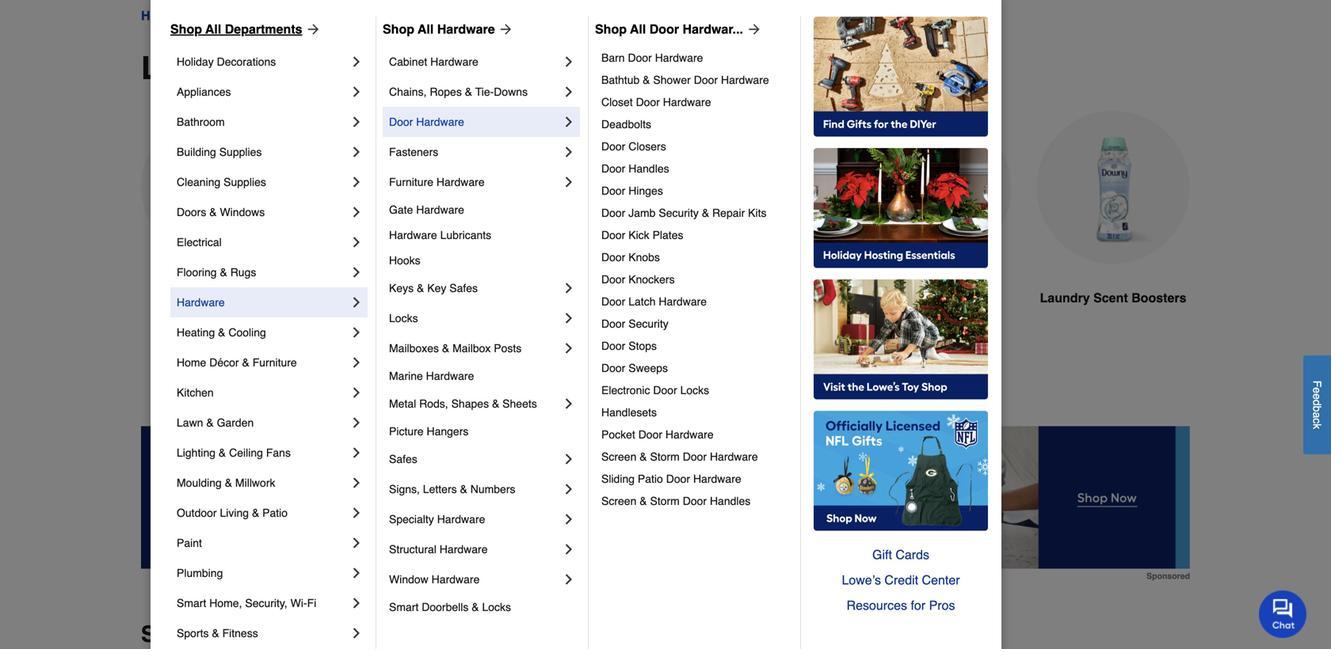 Task type: locate. For each thing, give the bounding box(es) containing it.
shop all door hardwar... link
[[595, 20, 762, 39]]

0 horizontal spatial shop
[[170, 22, 202, 36]]

handles down 'closers' at the top
[[629, 162, 669, 175]]

arrow right image inside shop all door hardwar... link
[[743, 21, 762, 37]]

1 horizontal spatial furniture
[[389, 176, 433, 189]]

fabric left fresheners
[[879, 291, 917, 305]]

locks down fabric softeners
[[389, 312, 418, 325]]

e up d
[[1311, 388, 1324, 394]]

1 vertical spatial home
[[177, 357, 206, 369]]

chevron right image for mailboxes & mailbox posts
[[561, 341, 577, 357]]

2 all from the left
[[418, 22, 434, 36]]

arrow right image
[[495, 21, 514, 37]]

door security link
[[601, 313, 789, 335]]

all up barn door hardware
[[630, 22, 646, 36]]

d
[[1311, 400, 1324, 406]]

chevron right image for signs, letters & numbers
[[561, 482, 577, 498]]

fasteners link
[[389, 137, 561, 167]]

0 vertical spatial handles
[[629, 162, 669, 175]]

1 vertical spatial security
[[629, 318, 669, 330]]

smart home, security, wi-fi
[[177, 597, 316, 610]]

& inside 'link'
[[442, 342, 449, 355]]

f e e d b a c k button
[[1303, 356, 1331, 455]]

smart doorbells & locks
[[389, 601, 511, 614]]

shop
[[170, 22, 202, 36], [383, 22, 414, 36], [595, 22, 627, 36]]

all up cabinet hardware
[[418, 22, 434, 36]]

lubricants
[[440, 229, 491, 242]]

furniture up "gate"
[[389, 176, 433, 189]]

2 vertical spatial locks
[[482, 601, 511, 614]]

2 arrow right image from the left
[[743, 21, 762, 37]]

all for hardware
[[418, 22, 434, 36]]

2 screen from the top
[[601, 495, 637, 508]]

storm for handles
[[650, 495, 680, 508]]

home
[[141, 8, 176, 23], [177, 357, 206, 369]]

hardware down signs, letters & numbers
[[437, 513, 485, 526]]

locks down door sweeps "link"
[[680, 384, 709, 397]]

fabric
[[347, 291, 385, 305], [879, 291, 917, 305]]

handles down 'sliding patio door hardware' 'link'
[[710, 495, 751, 508]]

chevron right image for heating & cooling
[[349, 325, 364, 341]]

1 horizontal spatial arrow right image
[[743, 21, 762, 37]]

supplies down bathroom link
[[219, 146, 262, 158]]

safes right key
[[449, 282, 478, 295]]

0 vertical spatial security
[[659, 207, 699, 219]]

2 horizontal spatial all
[[630, 22, 646, 36]]

supplies for 'laundry supplies' link
[[363, 8, 412, 23]]

center
[[922, 573, 960, 588]]

2 fabric from the left
[[879, 291, 917, 305]]

detergent
[[215, 291, 274, 305]]

0 horizontal spatial patio
[[262, 507, 288, 520]]

structural hardware
[[389, 544, 488, 556]]

mailboxes
[[389, 342, 439, 355]]

0 vertical spatial cleaning supplies link
[[190, 6, 300, 25]]

cleaning down building
[[177, 176, 220, 189]]

chevron right image for keys & key safes
[[561, 281, 577, 296]]

supplies up windows
[[224, 176, 266, 189]]

door jamb security & repair kits
[[601, 207, 767, 219]]

chevron right image for sports & fitness
[[349, 626, 364, 642]]

lighting
[[177, 447, 216, 460]]

flooring & rugs
[[177, 266, 256, 279]]

pocket door hardware
[[601, 429, 714, 441]]

chevron right image for lighting & ceiling fans
[[349, 445, 364, 461]]

chevron right image for structural hardware
[[561, 542, 577, 558]]

handlesets link
[[601, 402, 789, 424]]

all inside shop all departments link
[[205, 22, 221, 36]]

security up plates
[[659, 207, 699, 219]]

screen down pocket
[[601, 451, 637, 464]]

1 vertical spatial screen
[[601, 495, 637, 508]]

patio up paint link at bottom
[[262, 507, 288, 520]]

1 vertical spatial cleaning supplies
[[177, 176, 266, 189]]

arrow right image for shop all door hardwar...
[[743, 21, 762, 37]]

3 shop from the left
[[595, 22, 627, 36]]

hardware up 'closet door hardware' link at the top of the page
[[721, 74, 769, 86]]

laundry detergent link
[[141, 111, 295, 346]]

chevron right image for door hardware
[[561, 114, 577, 130]]

cooling
[[228, 326, 266, 339]]

2 storm from the top
[[650, 495, 680, 508]]

0 vertical spatial furniture
[[389, 176, 433, 189]]

lawn
[[177, 417, 203, 429]]

chevron right image for specialty hardware
[[561, 512, 577, 528]]

cleaning supplies for top cleaning supplies "link"
[[190, 8, 300, 23]]

2 shop from the left
[[383, 22, 414, 36]]

shop for shop all hardware
[[383, 22, 414, 36]]

smart inside smart doorbells & locks link
[[389, 601, 419, 614]]

0 horizontal spatial home
[[141, 8, 176, 23]]

1 horizontal spatial fabric
[[879, 291, 917, 305]]

0 horizontal spatial all
[[205, 22, 221, 36]]

0 horizontal spatial safes
[[389, 453, 417, 466]]

chevron right image for electrical
[[349, 235, 364, 250]]

laundry stain removers
[[501, 291, 651, 305]]

cleaning up holiday decorations
[[190, 8, 244, 23]]

1 e from the top
[[1311, 388, 1324, 394]]

door sweeps link
[[601, 357, 789, 380]]

pocket
[[601, 429, 635, 441]]

& left millwork
[[225, 477, 232, 490]]

cleaners
[[728, 310, 782, 324]]

security inside 'door security' link
[[629, 318, 669, 330]]

hardware inside 'link'
[[693, 473, 741, 486]]

chevron right image for bathroom
[[349, 114, 364, 130]]

arrow right image for shop all departments
[[302, 21, 321, 37]]

all up holiday decorations
[[205, 22, 221, 36]]

0 vertical spatial patio
[[638, 473, 663, 486]]

resources
[[847, 599, 907, 613]]

laundry right departments
[[314, 8, 360, 23]]

0 vertical spatial locks
[[389, 312, 418, 325]]

1 storm from the top
[[650, 451, 680, 464]]

smart home, security, wi-fi link
[[177, 589, 349, 619]]

jamb
[[629, 207, 656, 219]]

patio right the sliding on the left of page
[[638, 473, 663, 486]]

1 all from the left
[[205, 22, 221, 36]]

1 horizontal spatial handles
[[710, 495, 751, 508]]

1 horizontal spatial all
[[418, 22, 434, 36]]

1 vertical spatial furniture
[[253, 357, 297, 369]]

home for home
[[141, 8, 176, 23]]

laundry for 'bottle of downy laundry scent booster.' image
[[1040, 291, 1090, 305]]

laundry inside 'link'
[[1040, 291, 1090, 305]]

screen for screen & storm door hardware
[[601, 451, 637, 464]]

shop for shop all departments
[[170, 22, 202, 36]]

door
[[650, 22, 679, 36], [628, 52, 652, 64], [694, 74, 718, 86], [636, 96, 660, 109], [389, 116, 413, 128], [601, 140, 625, 153], [601, 162, 625, 175], [601, 185, 625, 197], [601, 207, 625, 219], [601, 229, 625, 242], [601, 251, 625, 264], [601, 273, 625, 286], [601, 296, 625, 308], [601, 318, 625, 330], [601, 340, 625, 353], [601, 362, 625, 375], [653, 384, 677, 397], [638, 429, 662, 441], [683, 451, 707, 464], [666, 473, 690, 486], [683, 495, 707, 508]]

deadbolts link
[[601, 113, 789, 135]]

shop up the barn
[[595, 22, 627, 36]]

& right sports
[[212, 628, 219, 640]]

0 vertical spatial storm
[[650, 451, 680, 464]]

0 horizontal spatial handles
[[629, 162, 669, 175]]

1 horizontal spatial safes
[[449, 282, 478, 295]]

0 horizontal spatial arrow right image
[[302, 21, 321, 37]]

blue spray bottle of febreze fabric freshener. image
[[857, 111, 1011, 265]]

& left 'ceiling'
[[219, 447, 226, 460]]

laundry supplies down departments
[[141, 50, 407, 86]]

door knockers
[[601, 273, 675, 286]]

bathtub & shower door hardware link
[[601, 69, 789, 91]]

arrow right image
[[302, 21, 321, 37], [743, 21, 762, 37]]

1 vertical spatial cleaning supplies link
[[177, 167, 349, 197]]

holiday hosting essentials. image
[[814, 148, 988, 269]]

0 vertical spatial home
[[141, 8, 176, 23]]

lowe's credit center link
[[814, 568, 988, 593]]

3 all from the left
[[630, 22, 646, 36]]

supplies down 'laundry supplies' link
[[275, 50, 407, 86]]

chevron right image for metal rods, shapes & sheets
[[561, 396, 577, 412]]

storm
[[650, 451, 680, 464], [650, 495, 680, 508]]

door sweeps
[[601, 362, 668, 375]]

handles inside door handles link
[[629, 162, 669, 175]]

cabinet
[[389, 55, 427, 68]]

rods,
[[419, 398, 448, 410]]

show
[[632, 376, 666, 390]]

arrow right image inside shop all departments link
[[302, 21, 321, 37]]

cleaning supplies inside cleaning supplies "link"
[[177, 176, 266, 189]]

shop up holiday
[[170, 22, 202, 36]]

0 vertical spatial screen
[[601, 451, 637, 464]]

furniture up the kitchen link at the bottom
[[253, 357, 297, 369]]

outdoor living & patio link
[[177, 498, 349, 529]]

& left mailbox
[[442, 342, 449, 355]]

door closers
[[601, 140, 666, 153]]

security down the door latch hardware at the top
[[629, 318, 669, 330]]

chevron right image for paint
[[349, 536, 364, 552]]

screen for screen & storm door handles
[[601, 495, 637, 508]]

laundry down flooring at the left top
[[162, 291, 212, 305]]

security inside door jamb security & repair kits link
[[659, 207, 699, 219]]

1 horizontal spatial shop
[[383, 22, 414, 36]]

0 horizontal spatial furniture
[[253, 357, 297, 369]]

shop all door hardwar...
[[595, 22, 743, 36]]

home décor & furniture
[[177, 357, 297, 369]]

chat invite button image
[[1259, 590, 1307, 639]]

1 vertical spatial handles
[[710, 495, 751, 508]]

chevron right image for plumbing
[[349, 566, 364, 582]]

laundry left scent
[[1040, 291, 1090, 305]]

0 vertical spatial cleaning supplies
[[190, 8, 300, 23]]

security,
[[245, 597, 287, 610]]

hardware
[[437, 22, 495, 36], [655, 52, 703, 64], [430, 55, 478, 68], [721, 74, 769, 86], [663, 96, 711, 109], [416, 116, 464, 128], [437, 176, 485, 189], [416, 204, 464, 216], [389, 229, 437, 242], [659, 296, 707, 308], [177, 296, 225, 309], [426, 370, 474, 383], [666, 429, 714, 441], [710, 451, 758, 464], [693, 473, 741, 486], [437, 513, 485, 526], [440, 544, 488, 556], [432, 574, 480, 586]]

laundry supplies link
[[314, 6, 412, 25]]

screen & storm door handles link
[[601, 490, 789, 513]]

shop all hardware link
[[383, 20, 514, 39]]

fabric left the keys
[[347, 291, 385, 305]]

handles
[[629, 162, 669, 175], [710, 495, 751, 508]]

chevron right image for furniture hardware
[[561, 174, 577, 190]]

1 screen from the top
[[601, 451, 637, 464]]

millwork
[[235, 477, 275, 490]]

chevron right image for cabinet hardware
[[561, 54, 577, 70]]

lighting & ceiling fans
[[177, 447, 291, 460]]

supplies for the bottommost cleaning supplies "link"
[[224, 176, 266, 189]]

screen down the sliding on the left of page
[[601, 495, 637, 508]]

cleaning supplies link up windows
[[177, 167, 349, 197]]

plumbing link
[[177, 559, 349, 589]]

1 horizontal spatial smart
[[389, 601, 419, 614]]

all for door
[[630, 22, 646, 36]]

1 arrow right image from the left
[[302, 21, 321, 37]]

smart down window
[[389, 601, 419, 614]]

0 vertical spatial laundry supplies
[[314, 8, 412, 23]]

2 horizontal spatial shop
[[595, 22, 627, 36]]

cleaning supplies up doors & windows
[[177, 176, 266, 189]]

door knockers link
[[601, 269, 789, 291]]

all for departments
[[205, 22, 221, 36]]

latch
[[629, 296, 656, 308]]

cleaning supplies up decorations
[[190, 8, 300, 23]]

1 vertical spatial storm
[[650, 495, 680, 508]]

storm up sliding patio door hardware
[[650, 451, 680, 464]]

all inside shop all door hardwar... link
[[630, 22, 646, 36]]

door knobs
[[601, 251, 660, 264]]

0 vertical spatial cleaning
[[190, 8, 244, 23]]

flooring
[[177, 266, 217, 279]]

fresheners
[[921, 291, 989, 305]]

all inside shop all hardware link
[[418, 22, 434, 36]]

gift cards link
[[814, 543, 988, 568]]

sliding
[[601, 473, 635, 486]]

home link
[[141, 6, 176, 25]]

numbers
[[470, 483, 515, 496]]

chevron right image for fasteners
[[561, 144, 577, 160]]

bathtub & shower door hardware
[[601, 74, 769, 86]]

cleaning supplies link up decorations
[[190, 6, 300, 25]]

stops
[[629, 340, 657, 353]]

0 horizontal spatial smart
[[177, 597, 206, 610]]

hardware up window hardware link
[[440, 544, 488, 556]]

chevron right image for chains, ropes & tie-downs
[[561, 84, 577, 100]]

bathroom link
[[177, 107, 349, 137]]

1 horizontal spatial patio
[[638, 473, 663, 486]]

fabric for fabric softeners
[[347, 291, 385, 305]]

laundry down shop all departments
[[141, 50, 266, 86]]

outdoor
[[177, 507, 217, 520]]

safes
[[449, 282, 478, 295], [389, 453, 417, 466]]

sports & fitness link
[[177, 619, 349, 649]]

hardware up screen & storm door handles link
[[693, 473, 741, 486]]

electronic
[[601, 384, 650, 397]]

chevron right image for cleaning supplies
[[349, 174, 364, 190]]

laundry supplies up cabinet
[[314, 8, 412, 23]]

hooks
[[389, 254, 421, 267]]

1 shop from the left
[[170, 22, 202, 36]]

downs
[[494, 86, 528, 98]]

& left repair
[[702, 207, 709, 219]]

shop up cabinet
[[383, 22, 414, 36]]

hardware link
[[177, 288, 349, 318]]

2 horizontal spatial locks
[[680, 384, 709, 397]]

1 horizontal spatial home
[[177, 357, 206, 369]]

supplies up cabinet
[[363, 8, 412, 23]]

hangers
[[427, 426, 469, 438]]

storm down sliding patio door hardware
[[650, 495, 680, 508]]

laundry left stain
[[501, 291, 551, 305]]

smart up sports
[[177, 597, 206, 610]]

locks down window hardware link
[[482, 601, 511, 614]]

safes down picture
[[389, 453, 417, 466]]

visit the lowe's toy shop. image
[[814, 280, 988, 400]]

supplies up holiday decorations link
[[247, 8, 300, 23]]

& right décor
[[242, 357, 249, 369]]

0 horizontal spatial fabric
[[347, 291, 385, 305]]

smart inside smart home, security, wi-fi link
[[177, 597, 206, 610]]

& left rugs
[[220, 266, 227, 279]]

cleaning supplies for the bottommost cleaning supplies "link"
[[177, 176, 266, 189]]

e up b
[[1311, 394, 1324, 400]]

& left sheets
[[492, 398, 499, 410]]

chevron right image
[[349, 54, 364, 70], [349, 84, 364, 100], [561, 84, 577, 100], [349, 114, 364, 130], [561, 114, 577, 130], [561, 144, 577, 160], [561, 174, 577, 190], [349, 204, 364, 220], [349, 235, 364, 250], [561, 281, 577, 296], [349, 295, 364, 311], [561, 311, 577, 326], [561, 341, 577, 357], [349, 385, 364, 401], [349, 415, 364, 431], [561, 512, 577, 528], [349, 536, 364, 552]]

door handles
[[601, 162, 669, 175]]

chains,
[[389, 86, 427, 98]]

1 fabric from the left
[[347, 291, 385, 305]]

hardware down flooring at the left top
[[177, 296, 225, 309]]

home inside home décor & furniture link
[[177, 357, 206, 369]]

home for home décor & furniture
[[177, 357, 206, 369]]

1 vertical spatial safes
[[389, 453, 417, 466]]

arrow right image up barn door hardware link
[[743, 21, 762, 37]]

arrow right image up holiday decorations link
[[302, 21, 321, 37]]

chevron right image
[[561, 54, 577, 70], [349, 144, 364, 160], [349, 174, 364, 190], [349, 265, 364, 281], [349, 325, 364, 341], [349, 355, 364, 371], [561, 396, 577, 412], [349, 445, 364, 461], [561, 452, 577, 468], [349, 475, 364, 491], [561, 482, 577, 498], [349, 506, 364, 521], [561, 542, 577, 558], [349, 566, 364, 582], [561, 572, 577, 588], [349, 596, 364, 612], [349, 626, 364, 642]]



Task type: describe. For each thing, give the bounding box(es) containing it.
& down sliding patio door hardware
[[640, 495, 647, 508]]

a
[[1311, 412, 1324, 419]]

& left 'cooling'
[[218, 326, 225, 339]]

hardware up "cabinet hardware" link
[[437, 22, 495, 36]]

fabric fresheners link
[[857, 111, 1011, 346]]

kick
[[629, 229, 650, 242]]

c
[[1311, 419, 1324, 424]]

1 vertical spatial laundry supplies
[[141, 50, 407, 86]]

hooks link
[[389, 248, 577, 273]]

living
[[220, 507, 249, 520]]

furniture hardware link
[[389, 167, 561, 197]]

bottle of downy laundry scent booster. image
[[1036, 111, 1190, 264]]

door latch hardware
[[601, 296, 707, 308]]

signs,
[[389, 483, 420, 496]]

electronic door locks link
[[601, 380, 789, 402]]

cabinet hardware link
[[389, 47, 561, 77]]

washing machine cleaners link
[[678, 111, 832, 365]]

& right living at the left of the page
[[252, 507, 259, 520]]

gift cards
[[872, 548, 929, 563]]

hinges
[[629, 185, 663, 197]]

fabric softeners
[[347, 291, 447, 305]]

chevron right image for locks
[[561, 311, 577, 326]]

décor
[[209, 357, 239, 369]]

lowe's
[[842, 573, 881, 588]]

picture hangers
[[389, 426, 469, 438]]

bathroom
[[177, 116, 225, 128]]

hardware up the 'hooks'
[[389, 229, 437, 242]]

sports
[[177, 628, 209, 640]]

door kick plates
[[601, 229, 683, 242]]

knobs
[[629, 251, 660, 264]]

shop by brand
[[141, 622, 299, 648]]

fi
[[307, 597, 316, 610]]

& left tie-
[[465, 86, 472, 98]]

heating
[[177, 326, 215, 339]]

orange box of tide washing machine cleaner. image
[[678, 111, 832, 264]]

door jamb security & repair kits link
[[601, 202, 789, 224]]

structural
[[389, 544, 437, 556]]

0 horizontal spatial locks
[[389, 312, 418, 325]]

patio inside 'link'
[[638, 473, 663, 486]]

door inside 'link'
[[666, 473, 690, 486]]

hardware up chains, ropes & tie-downs
[[430, 55, 478, 68]]

chevron right image for home décor & furniture
[[349, 355, 364, 371]]

chevron right image for building supplies
[[349, 144, 364, 160]]

0 vertical spatial safes
[[449, 282, 478, 295]]

chevron right image for lawn & garden
[[349, 415, 364, 431]]

more
[[669, 376, 699, 390]]

& down barn door hardware
[[643, 74, 650, 86]]

officially licensed n f l gifts. shop now. image
[[814, 411, 988, 532]]

gate hardware link
[[389, 197, 577, 223]]

fasteners
[[389, 146, 438, 158]]

doors
[[177, 206, 206, 219]]

hardware up hardware lubricants
[[416, 204, 464, 216]]

hardware down fasteners link
[[437, 176, 485, 189]]

departments
[[225, 22, 302, 36]]

hardware up the smart doorbells & locks
[[432, 574, 480, 586]]

resources for pros
[[847, 599, 955, 613]]

1 vertical spatial patio
[[262, 507, 288, 520]]

rugs
[[230, 266, 256, 279]]

chevron right image for moulding & millwork
[[349, 475, 364, 491]]

hardware down door knockers link
[[659, 296, 707, 308]]

door handles link
[[601, 158, 789, 180]]

chevron right image for hardware
[[349, 295, 364, 311]]

laundry for 'white bottle of shout stain remover.' image
[[501, 291, 551, 305]]

hardware up "bathtub & shower door hardware"
[[655, 52, 703, 64]]

green container of gain laundry detergent. image
[[141, 111, 295, 264]]

door security
[[601, 318, 669, 330]]

& right letters
[[460, 483, 467, 496]]

chevron right image for kitchen
[[349, 385, 364, 401]]

electronic door locks
[[601, 384, 709, 397]]

door kick plates link
[[601, 224, 789, 246]]

handles inside screen & storm door handles link
[[710, 495, 751, 508]]

door latch hardware link
[[601, 291, 789, 313]]

supplies for top cleaning supplies "link"
[[247, 8, 300, 23]]

sliding patio door hardware link
[[601, 468, 789, 490]]

door knobs link
[[601, 246, 789, 269]]

wi-
[[291, 597, 307, 610]]

letters
[[423, 483, 457, 496]]

door stops
[[601, 340, 657, 353]]

advertisement region
[[141, 427, 1190, 581]]

pocket door hardware link
[[601, 424, 789, 446]]

lowe's credit center
[[842, 573, 960, 588]]

for
[[911, 599, 926, 613]]

1 vertical spatial locks
[[680, 384, 709, 397]]

b
[[1311, 406, 1324, 412]]

white bottle of shout stain remover. image
[[499, 111, 653, 265]]

metal
[[389, 398, 416, 410]]

shop for shop all door hardwar...
[[595, 22, 627, 36]]

heating & cooling link
[[177, 318, 349, 348]]

chevron right image for appliances
[[349, 84, 364, 100]]

chevron right image for smart home, security, wi-fi
[[349, 596, 364, 612]]

chevron right image for flooring & rugs
[[349, 265, 364, 281]]

hardware down mailboxes & mailbox posts
[[426, 370, 474, 383]]

1 vertical spatial cleaning
[[177, 176, 220, 189]]

blue bottle of downy fabric softener. image
[[320, 111, 474, 264]]

brand
[[235, 622, 299, 648]]

shower
[[653, 74, 691, 86]]

chevron right image for holiday decorations
[[349, 54, 364, 70]]

hardware up screen & storm door hardware link
[[666, 429, 714, 441]]

smart for smart doorbells & locks
[[389, 601, 419, 614]]

appliances link
[[177, 77, 349, 107]]

& down the 'pocket door hardware'
[[640, 451, 647, 464]]

show more button
[[606, 365, 726, 401]]

shop all departments
[[170, 22, 302, 36]]

lawn & garden
[[177, 417, 254, 429]]

door inside 'link'
[[601, 140, 625, 153]]

chevron right image for outdoor living & patio
[[349, 506, 364, 521]]

chevron right image for window hardware
[[561, 572, 577, 588]]

electrical
[[177, 236, 222, 249]]

moulding
[[177, 477, 222, 490]]

hardware down "bathtub & shower door hardware"
[[663, 96, 711, 109]]

k
[[1311, 424, 1324, 430]]

kitchen
[[177, 387, 214, 399]]

building supplies
[[177, 146, 262, 158]]

home,
[[209, 597, 242, 610]]

holiday decorations
[[177, 55, 276, 68]]

& right doors at the left
[[209, 206, 217, 219]]

gift
[[872, 548, 892, 563]]

credit
[[885, 573, 918, 588]]

doors & windows
[[177, 206, 265, 219]]

safes link
[[389, 445, 561, 475]]

washing machine cleaners
[[702, 291, 808, 324]]

moulding & millwork link
[[177, 468, 349, 498]]

shop all hardware
[[383, 22, 495, 36]]

specialty hardware link
[[389, 505, 561, 535]]

hardware down pocket door hardware link
[[710, 451, 758, 464]]

smart for smart home, security, wi-fi
[[177, 597, 206, 610]]

signs, letters & numbers
[[389, 483, 515, 496]]

sweeps
[[629, 362, 668, 375]]

find gifts for the diyer. image
[[814, 17, 988, 137]]

gate
[[389, 204, 413, 216]]

boosters
[[1132, 291, 1187, 305]]

fabric softeners link
[[320, 111, 474, 346]]

windows
[[220, 206, 265, 219]]

chevron right image for safes
[[561, 452, 577, 468]]

doors & windows link
[[177, 197, 349, 227]]

storm for hardware
[[650, 451, 680, 464]]

& left key
[[417, 282, 424, 295]]

2 e from the top
[[1311, 394, 1324, 400]]

sheets
[[503, 398, 537, 410]]

deadbolts
[[601, 118, 651, 131]]

keys & key safes link
[[389, 273, 561, 303]]

decorations
[[217, 55, 276, 68]]

supplies for building supplies link
[[219, 146, 262, 158]]

fabric for fabric fresheners
[[879, 291, 917, 305]]

posts
[[494, 342, 522, 355]]

window hardware
[[389, 574, 480, 586]]

lawn & garden link
[[177, 408, 349, 438]]

hardware down ropes
[[416, 116, 464, 128]]

& down window hardware link
[[472, 601, 479, 614]]

repair
[[712, 207, 745, 219]]

chevron right image for doors & windows
[[349, 204, 364, 220]]

1 horizontal spatial locks
[[482, 601, 511, 614]]

ceiling
[[229, 447, 263, 460]]

& right lawn
[[206, 417, 214, 429]]

laundry for green container of gain laundry detergent. 'image'
[[162, 291, 212, 305]]



Task type: vqa. For each thing, say whether or not it's contained in the screenshot.
the bottom 95131
no



